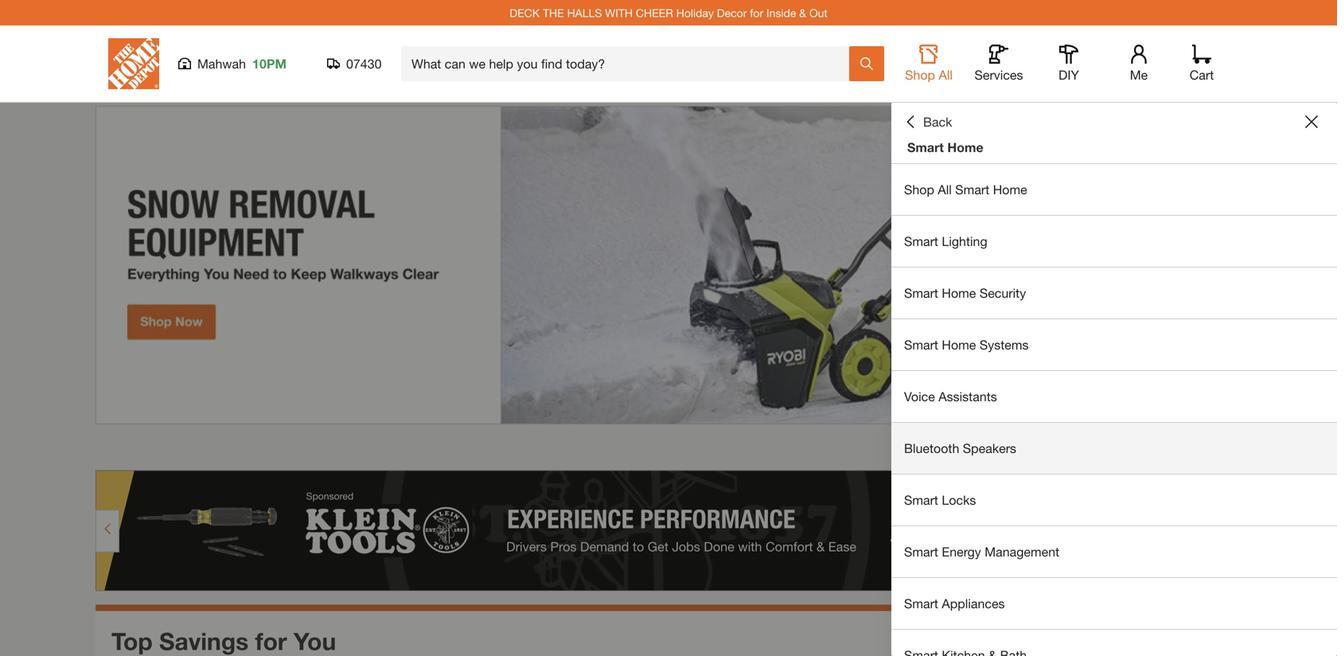 Task type: describe. For each thing, give the bounding box(es) containing it.
deck
[[510, 6, 540, 19]]

voice assistants link
[[892, 371, 1338, 422]]

smart appliances link
[[892, 578, 1338, 629]]

savings
[[159, 627, 249, 655]]

smart for smart lighting
[[905, 234, 939, 249]]

lighting
[[942, 234, 988, 249]]

07430
[[346, 56, 382, 71]]

shop all smart home link
[[892, 164, 1338, 215]]

me
[[1130, 67, 1148, 82]]

systems
[[980, 337, 1029, 352]]

cart
[[1190, 67, 1214, 82]]

security
[[980, 285, 1027, 301]]

home for smart home systems
[[942, 337, 977, 352]]

image for snow removal equipment everything you need to keep walkways clear image
[[96, 106, 1242, 424]]

&
[[800, 6, 807, 19]]

home inside shop all smart home link
[[994, 182, 1028, 197]]

deck the halls with cheer holiday decor for inside & out link
[[510, 6, 828, 19]]

you
[[294, 627, 336, 655]]

smart energy management
[[905, 544, 1060, 559]]

diy button
[[1044, 45, 1095, 83]]

back button
[[905, 114, 953, 130]]

voice
[[905, 389, 935, 404]]

cheer
[[636, 6, 673, 19]]

mahwah
[[197, 56, 246, 71]]

shop all button
[[904, 45, 955, 83]]

smart for smart home
[[908, 140, 944, 155]]

drawer close image
[[1306, 115, 1319, 128]]

bluetooth speakers link
[[892, 423, 1338, 474]]

smart home
[[908, 140, 984, 155]]

smart locks
[[905, 492, 977, 508]]

top savings for you
[[111, 627, 336, 655]]

the home depot logo image
[[108, 38, 159, 89]]

smart for smart home systems
[[905, 337, 939, 352]]

appliances
[[942, 596, 1005, 611]]

smart home security
[[905, 285, 1027, 301]]

smart home security link
[[892, 268, 1338, 319]]

smart locks link
[[892, 475, 1338, 526]]

me button
[[1114, 45, 1165, 83]]

shop all smart home
[[905, 182, 1028, 197]]

smart for smart home security
[[905, 285, 939, 301]]

smart lighting
[[905, 234, 988, 249]]

smart for smart appliances
[[905, 596, 939, 611]]



Task type: vqa. For each thing, say whether or not it's contained in the screenshot.
Locks
yes



Task type: locate. For each thing, give the bounding box(es) containing it.
1 horizontal spatial for
[[750, 6, 764, 19]]

smart home systems link
[[892, 319, 1338, 370]]

smart down smart lighting
[[905, 285, 939, 301]]

shop for shop all
[[905, 67, 936, 82]]

smart left lighting on the top of page
[[905, 234, 939, 249]]

10pm
[[252, 56, 287, 71]]

1 vertical spatial for
[[255, 627, 287, 655]]

07430 button
[[327, 56, 382, 72]]

decor
[[717, 6, 747, 19]]

all inside menu
[[938, 182, 952, 197]]

smart inside "link"
[[905, 544, 939, 559]]

smart lighting link
[[892, 216, 1338, 267]]

home inside smart home security link
[[942, 285, 977, 301]]

smart home systems
[[905, 337, 1029, 352]]

smart down back button
[[908, 140, 944, 155]]

smart for smart locks
[[905, 492, 939, 508]]

shop down smart home
[[905, 182, 935, 197]]

home
[[948, 140, 984, 155], [994, 182, 1028, 197], [942, 285, 977, 301], [942, 337, 977, 352]]

speakers
[[963, 441, 1017, 456]]

home inside smart home systems link
[[942, 337, 977, 352]]

bluetooth speakers
[[905, 441, 1017, 456]]

management
[[985, 544, 1060, 559]]

shop up back button
[[905, 67, 936, 82]]

0 vertical spatial for
[[750, 6, 764, 19]]

mahwah 10pm
[[197, 56, 287, 71]]

top
[[111, 627, 153, 655]]

with
[[605, 6, 633, 19]]

diy
[[1059, 67, 1080, 82]]

out
[[810, 6, 828, 19]]

back
[[924, 114, 953, 129]]

feedback link image
[[1316, 269, 1338, 355]]

assistants
[[939, 389, 998, 404]]

smart up the voice
[[905, 337, 939, 352]]

shop
[[905, 67, 936, 82], [905, 182, 935, 197]]

locks
[[942, 492, 977, 508]]

smart
[[908, 140, 944, 155], [956, 182, 990, 197], [905, 234, 939, 249], [905, 285, 939, 301], [905, 337, 939, 352], [905, 492, 939, 508], [905, 544, 939, 559], [905, 596, 939, 611]]

What can we help you find today? search field
[[412, 47, 849, 80]]

the
[[543, 6, 564, 19]]

all up back
[[939, 67, 953, 82]]

all inside button
[[939, 67, 953, 82]]

home for smart home
[[948, 140, 984, 155]]

smart left energy
[[905, 544, 939, 559]]

inside
[[767, 6, 797, 19]]

all
[[939, 67, 953, 82], [938, 182, 952, 197]]

shop all
[[905, 67, 953, 82]]

smart left locks
[[905, 492, 939, 508]]

0 vertical spatial shop
[[905, 67, 936, 82]]

for left inside
[[750, 6, 764, 19]]

smart left "appliances"
[[905, 596, 939, 611]]

deck the halls with cheer holiday decor for inside & out
[[510, 6, 828, 19]]

smart energy management link
[[892, 526, 1338, 577]]

0 horizontal spatial for
[[255, 627, 287, 655]]

voice assistants
[[905, 389, 998, 404]]

0 vertical spatial all
[[939, 67, 953, 82]]

home for smart home security
[[942, 285, 977, 301]]

holiday
[[677, 6, 714, 19]]

services
[[975, 67, 1024, 82]]

shop for shop all smart home
[[905, 182, 935, 197]]

all for shop all smart home
[[938, 182, 952, 197]]

bluetooth
[[905, 441, 960, 456]]

services button
[[974, 45, 1025, 83]]

menu
[[892, 164, 1338, 656]]

1 vertical spatial shop
[[905, 182, 935, 197]]

all for shop all
[[939, 67, 953, 82]]

for left you
[[255, 627, 287, 655]]

for
[[750, 6, 764, 19], [255, 627, 287, 655]]

shop inside menu
[[905, 182, 935, 197]]

smart appliances
[[905, 596, 1005, 611]]

energy
[[942, 544, 982, 559]]

menu containing shop all smart home
[[892, 164, 1338, 656]]

smart for smart energy management
[[905, 544, 939, 559]]

halls
[[567, 6, 602, 19]]

smart down smart home
[[956, 182, 990, 197]]

shop inside button
[[905, 67, 936, 82]]

all down smart home
[[938, 182, 952, 197]]

cart link
[[1185, 45, 1220, 83]]

1 vertical spatial all
[[938, 182, 952, 197]]



